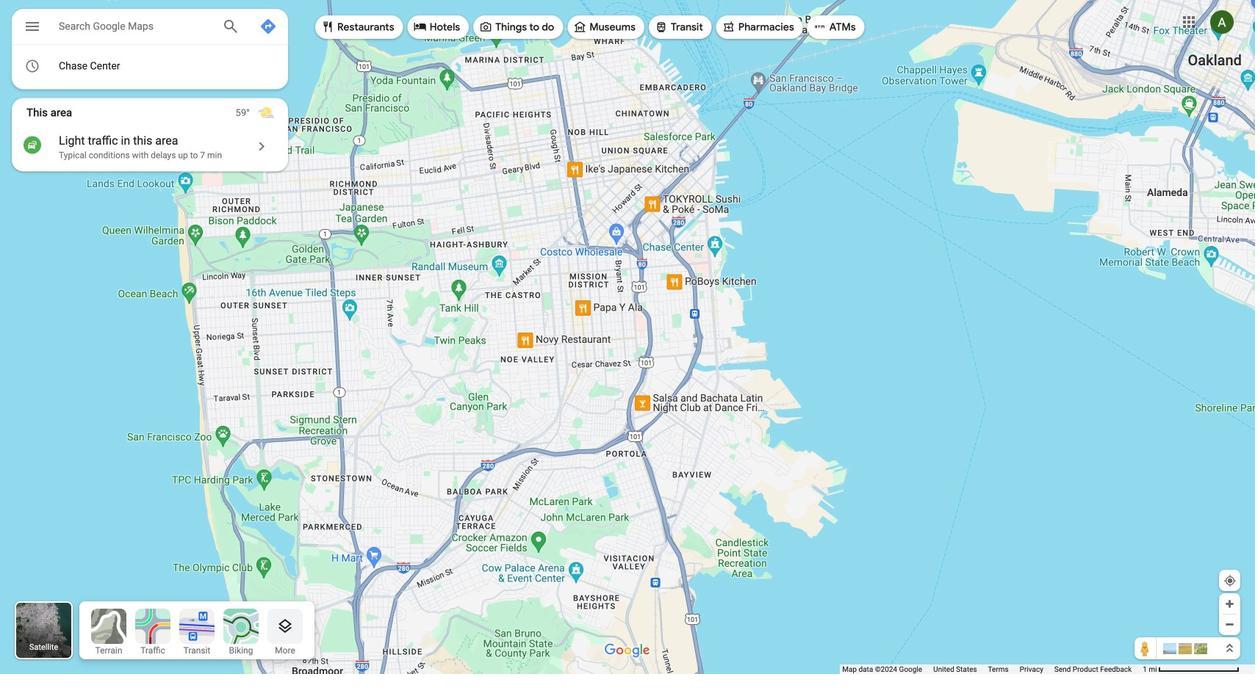 Task type: vqa. For each thing, say whether or not it's contained in the screenshot.
the Francisco
no



Task type: describe. For each thing, give the bounding box(es) containing it.
show street view coverage image
[[1135, 638, 1157, 660]]

cell inside search box
[[12, 54, 254, 78]]

partly cloudy image
[[257, 104, 275, 122]]

none search field inside the google maps element
[[12, 9, 288, 89]]

none field inside search google maps field
[[59, 17, 210, 35]]

Search Google Maps field
[[12, 9, 288, 49]]

recently viewed image
[[25, 58, 40, 74]]



Task type: locate. For each thing, give the bounding box(es) containing it.
None field
[[59, 17, 210, 35]]

show your location image
[[1224, 575, 1237, 588]]

google account: augustus odena  
(augustus@adept.ai) image
[[1210, 10, 1234, 34]]

cell
[[12, 54, 254, 78]]

this area region
[[12, 98, 288, 172]]

google maps element
[[0, 0, 1255, 675]]

zoom out image
[[1224, 620, 1235, 631]]

None search field
[[12, 9, 288, 89]]

zoom in image
[[1224, 599, 1235, 610]]



